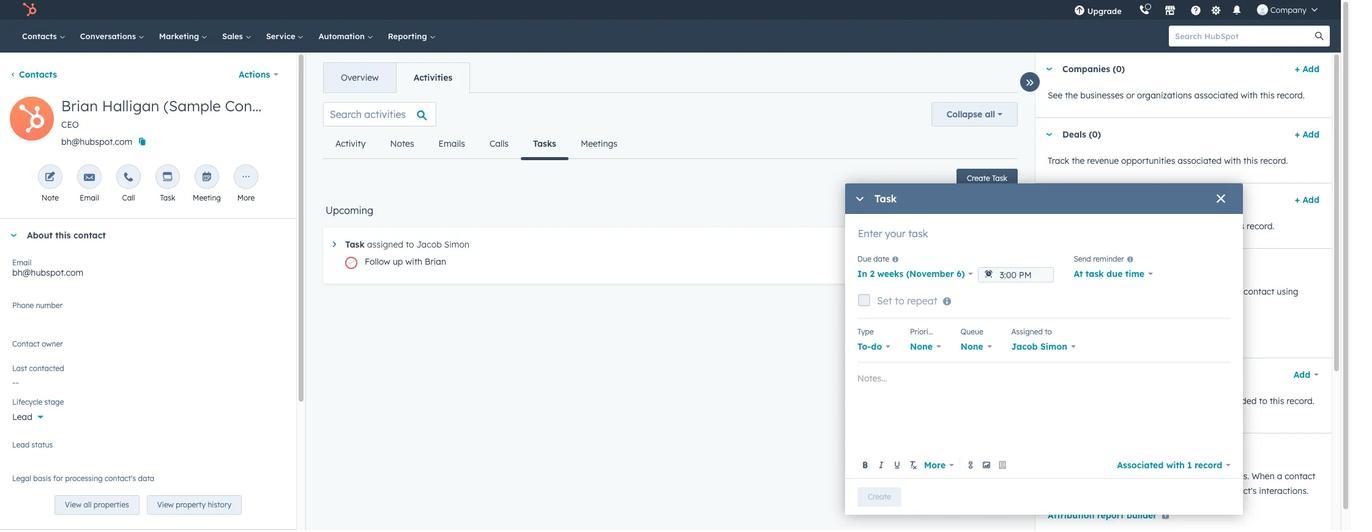 Task type: vqa. For each thing, say whether or not it's contained in the screenshot.
Track for Track the revenue opportunities associated with this record.
yes



Task type: locate. For each thing, give the bounding box(es) containing it.
0 vertical spatial +
[[1295, 64, 1300, 75]]

upgrade
[[1087, 6, 1122, 16]]

with right up
[[405, 256, 422, 267]]

contact's down activities.
[[1220, 486, 1257, 497]]

1 + add from the top
[[1295, 64, 1320, 75]]

activity
[[335, 138, 366, 149]]

attached
[[1099, 396, 1136, 407]]

2 lead from the top
[[12, 441, 30, 450]]

meeting image
[[201, 172, 212, 184]]

brian
[[61, 97, 98, 115], [425, 256, 446, 267]]

1 vertical spatial brian
[[425, 256, 446, 267]]

minimize dialog image
[[855, 195, 865, 205]]

calling icon image
[[1139, 5, 1150, 16]]

0 horizontal spatial contact's
[[105, 474, 136, 484]]

(0) for payments (0)
[[1108, 260, 1120, 271]]

caret image
[[1045, 68, 1053, 71], [333, 242, 336, 247]]

more image
[[241, 172, 252, 184]]

1 horizontal spatial caret image
[[1045, 68, 1053, 71]]

1
[[1187, 460, 1192, 471]]

to inside "upcoming" feed
[[406, 239, 414, 250]]

1 vertical spatial see
[[1048, 396, 1063, 407]]

1 horizontal spatial simon
[[1040, 342, 1067, 353]]

1 horizontal spatial caret image
[[1045, 133, 1053, 136]]

with
[[1241, 90, 1258, 101], [1224, 155, 1241, 166], [1211, 221, 1228, 232], [405, 256, 422, 267], [1208, 286, 1224, 297], [1166, 460, 1185, 471]]

hubspot
[[1048, 301, 1083, 312], [1092, 486, 1128, 497]]

associated
[[1194, 90, 1238, 101], [1178, 155, 1222, 166], [1164, 221, 1208, 232], [1161, 286, 1205, 297]]

jacob simon image
[[1257, 4, 1268, 15]]

1 vertical spatial all
[[1190, 486, 1199, 497]]

none button down queue
[[961, 338, 992, 356]]

track up payments
[[1048, 221, 1069, 232]]

caret image left deals
[[1045, 133, 1053, 136]]

1 horizontal spatial all
[[985, 109, 995, 120]]

1 vertical spatial caret image
[[10, 234, 17, 237]]

payments (0)
[[1062, 260, 1120, 271]]

attribute contacts created to marketing activities. when a contact is created, hubspot gives credit to all that contact's interactions.
[[1048, 471, 1316, 497]]

0 horizontal spatial none
[[910, 342, 933, 353]]

1 horizontal spatial hubspot
[[1092, 486, 1128, 497]]

0 vertical spatial more
[[237, 193, 255, 203]]

upcoming feed
[[313, 92, 1028, 299]]

0 vertical spatial track
[[1048, 155, 1069, 166]]

1 none from the left
[[910, 342, 933, 353]]

none button for priority
[[910, 338, 941, 356]]

2 see from the top
[[1048, 396, 1063, 407]]

all right collapse
[[985, 109, 995, 120]]

0 vertical spatial caret image
[[1045, 68, 1053, 71]]

1 view from the left
[[65, 501, 82, 510]]

2 vertical spatial +
[[1295, 195, 1300, 206]]

0 vertical spatial all
[[985, 109, 995, 120]]

note image
[[45, 172, 56, 184]]

associated up close dialog image
[[1178, 155, 1222, 166]]

none button down priority on the right of page
[[910, 338, 941, 356]]

0 horizontal spatial more
[[237, 193, 255, 203]]

1 horizontal spatial none button
[[961, 338, 992, 356]]

to-
[[857, 342, 871, 353]]

1 + from the top
[[1295, 64, 1300, 75]]

bh@hubspot.com
[[61, 136, 132, 148], [12, 267, 83, 278]]

0 vertical spatial create
[[967, 174, 990, 183]]

add inside popup button
[[1294, 370, 1311, 381]]

owner up last contacted on the left of page
[[27, 345, 51, 356]]

help button
[[1185, 0, 1206, 20]]

(0) inside companies (0) dropdown button
[[1113, 64, 1125, 75]]

the left revenue
[[1072, 155, 1085, 166]]

2 + from the top
[[1295, 129, 1300, 140]]

0 horizontal spatial view
[[65, 501, 82, 510]]

hubspot inside collect and track payments associated with this contact using hubspot payments.
[[1048, 301, 1083, 312]]

2 vertical spatial contact
[[1285, 471, 1316, 482]]

+ add button for track the revenue opportunities associated with this record.
[[1295, 127, 1320, 142]]

note
[[42, 193, 59, 203]]

caret image for deals (0)
[[1045, 133, 1053, 136]]

notifications button
[[1226, 0, 1247, 20]]

caret image inside "upcoming" feed
[[333, 242, 336, 247]]

legal basis for processing contact's data
[[12, 474, 154, 484]]

1 horizontal spatial contact's
[[1220, 486, 1257, 497]]

caret image down the upcoming
[[333, 242, 336, 247]]

upgrade image
[[1074, 6, 1085, 17]]

0 vertical spatial see
[[1048, 90, 1063, 101]]

0 horizontal spatial jacob
[[416, 239, 442, 250]]

contact's
[[105, 474, 136, 484], [1220, 486, 1257, 497]]

2 vertical spatial all
[[84, 501, 91, 510]]

3 + from the top
[[1295, 195, 1300, 206]]

0 vertical spatial or
[[1126, 90, 1135, 101]]

HH:MM text field
[[978, 267, 1054, 283]]

(0) for companies (0)
[[1113, 64, 1125, 75]]

due
[[1107, 269, 1123, 280]]

1 track from the top
[[1048, 155, 1069, 166]]

0 horizontal spatial caret image
[[10, 234, 17, 237]]

contacts down hubspot link
[[22, 31, 59, 41]]

2 vertical spatial (0)
[[1108, 260, 1120, 271]]

settings image
[[1211, 5, 1222, 16]]

data
[[138, 474, 154, 484]]

gives
[[1130, 486, 1151, 497]]

+ for see the businesses or organizations associated with this record.
[[1295, 64, 1300, 75]]

owner
[[42, 340, 63, 349], [27, 345, 51, 356]]

2 none from the left
[[961, 342, 983, 353]]

0 horizontal spatial caret image
[[333, 242, 336, 247]]

assigned
[[367, 239, 403, 250]]

view left the property
[[157, 501, 174, 510]]

task
[[992, 174, 1007, 183], [875, 193, 897, 205], [160, 193, 175, 203], [345, 239, 365, 250]]

associated up payments (0) dropdown button
[[1164, 221, 1208, 232]]

none down queue
[[961, 342, 983, 353]]

2 horizontal spatial contact
[[1285, 471, 1316, 482]]

(sample
[[164, 97, 221, 115]]

menu
[[1065, 0, 1326, 20]]

0 vertical spatial + add button
[[1295, 62, 1320, 77]]

or right 'businesses'
[[1126, 90, 1135, 101]]

contact right a in the bottom right of the page
[[1285, 471, 1316, 482]]

this inside about this contact dropdown button
[[55, 230, 71, 241]]

0 horizontal spatial none button
[[910, 338, 941, 356]]

1 + add button from the top
[[1295, 62, 1320, 77]]

simon down assigned to
[[1040, 342, 1067, 353]]

notes
[[390, 138, 414, 149]]

to up jacob simon popup button
[[1045, 327, 1052, 337]]

up
[[393, 256, 403, 267]]

2 track from the top
[[1048, 221, 1069, 232]]

1 vertical spatial + add button
[[1295, 127, 1320, 142]]

view inside 'link'
[[65, 501, 82, 510]]

activity button
[[323, 129, 378, 159]]

0 vertical spatial navigation
[[323, 62, 470, 93]]

create for create task
[[967, 174, 990, 183]]

2 navigation from the top
[[323, 129, 630, 160]]

hubspot down the contacts
[[1092, 486, 1128, 497]]

1 see from the top
[[1048, 90, 1063, 101]]

+ for track the revenue opportunities associated with this record.
[[1295, 129, 1300, 140]]

0 horizontal spatial simon
[[444, 239, 470, 250]]

meetings button
[[569, 129, 630, 159]]

email down about
[[12, 258, 31, 267]]

1 vertical spatial +
[[1295, 129, 1300, 140]]

navigation containing overview
[[323, 62, 470, 93]]

contacts link down hubspot link
[[15, 20, 73, 53]]

create for create
[[868, 492, 891, 502]]

create task
[[967, 174, 1007, 183]]

properties
[[93, 501, 129, 510]]

2 + add button from the top
[[1295, 127, 1320, 142]]

email for email bh@hubspot.com
[[12, 258, 31, 267]]

help image
[[1190, 6, 1201, 17]]

payments
[[1062, 260, 1105, 271]]

1 vertical spatial (0)
[[1089, 129, 1101, 140]]

associated for requests
[[1164, 221, 1208, 232]]

1 horizontal spatial or
[[1208, 396, 1216, 407]]

sales link
[[215, 20, 259, 53]]

revenue
[[1087, 155, 1119, 166]]

1 horizontal spatial none
[[961, 342, 983, 353]]

email down the email image
[[80, 193, 99, 203]]

0 vertical spatial email
[[80, 193, 99, 203]]

(0) inside deals (0) dropdown button
[[1089, 129, 1101, 140]]

collect
[[1048, 286, 1075, 297]]

navigation inside "upcoming" feed
[[323, 129, 630, 160]]

1 none button from the left
[[910, 338, 941, 356]]

1 navigation from the top
[[323, 62, 470, 93]]

1 vertical spatial create
[[868, 492, 891, 502]]

0 vertical spatial contact
[[73, 230, 106, 241]]

email bh@hubspot.com
[[12, 258, 83, 278]]

automation
[[319, 31, 367, 41]]

(0) inside payments (0) dropdown button
[[1108, 260, 1120, 271]]

the left customer
[[1072, 221, 1085, 232]]

Phone number text field
[[12, 299, 284, 324]]

1 horizontal spatial contact
[[1244, 286, 1275, 297]]

create inside "upcoming" feed
[[967, 174, 990, 183]]

navigation containing activity
[[323, 129, 630, 160]]

hubspot link
[[15, 2, 46, 17]]

brian down task assigned to jacob simon
[[425, 256, 446, 267]]

simon up follow up with brian
[[444, 239, 470, 250]]

all left properties at the left bottom
[[84, 501, 91, 510]]

contact right about
[[73, 230, 106, 241]]

or right activities
[[1208, 396, 1216, 407]]

+ add for track the revenue opportunities associated with this record.
[[1295, 129, 1320, 140]]

property
[[176, 501, 206, 510]]

0 horizontal spatial hubspot
[[1048, 301, 1083, 312]]

0 horizontal spatial contact
[[73, 230, 106, 241]]

brian up ceo on the top left of the page
[[61, 97, 98, 115]]

with left 1
[[1166, 460, 1185, 471]]

3 + add button from the top
[[1295, 193, 1320, 207]]

lifecycle stage
[[12, 398, 64, 407]]

0 vertical spatial jacob
[[416, 239, 442, 250]]

marketing link
[[152, 20, 215, 53]]

1 vertical spatial email
[[12, 258, 31, 267]]

contact's left data
[[105, 474, 136, 484]]

collapse all button
[[931, 102, 1018, 127]]

the left files
[[1065, 396, 1078, 407]]

0 vertical spatial brian
[[61, 97, 98, 115]]

2
[[870, 269, 875, 280]]

1 vertical spatial track
[[1048, 221, 1069, 232]]

contacts link up edit popup button
[[10, 69, 57, 80]]

follow up with brian
[[365, 256, 446, 267]]

1 vertical spatial hubspot
[[1092, 486, 1128, 497]]

hubspot down collect
[[1048, 301, 1083, 312]]

jacob down assigned at the right bottom of the page
[[1011, 342, 1038, 353]]

contacts link
[[15, 20, 73, 53], [10, 69, 57, 80]]

legal
[[12, 474, 31, 484]]

1 horizontal spatial create
[[967, 174, 990, 183]]

to down associated with 1 record
[[1157, 471, 1165, 482]]

deals (0) button
[[1036, 118, 1290, 151]]

lead inside lead popup button
[[12, 412, 32, 423]]

all inside popup button
[[985, 109, 995, 120]]

caret image
[[1045, 133, 1053, 136], [10, 234, 17, 237]]

associated with 1 record button
[[1117, 457, 1231, 474]]

caret image inside about this contact dropdown button
[[10, 234, 17, 237]]

navigation
[[323, 62, 470, 93], [323, 129, 630, 160]]

created
[[1123, 471, 1154, 482]]

to up follow up with brian
[[406, 239, 414, 250]]

record.
[[1277, 90, 1305, 101], [1260, 155, 1288, 166], [1247, 221, 1275, 232], [1287, 396, 1315, 407]]

contact left 'using'
[[1244, 286, 1275, 297]]

0 horizontal spatial create
[[868, 492, 891, 502]]

1 vertical spatial lead
[[12, 441, 30, 450]]

service
[[266, 31, 298, 41]]

when
[[1252, 471, 1275, 482]]

1 vertical spatial contact
[[1244, 286, 1275, 297]]

1 vertical spatial more
[[924, 460, 946, 471]]

history
[[208, 501, 231, 510]]

lead left status in the left of the page
[[12, 441, 30, 450]]

date
[[873, 255, 889, 264]]

0 vertical spatial (0)
[[1113, 64, 1125, 75]]

1 vertical spatial or
[[1208, 396, 1216, 407]]

using
[[1277, 286, 1299, 297]]

1 horizontal spatial view
[[157, 501, 174, 510]]

(0) for deals (0)
[[1089, 129, 1101, 140]]

0 vertical spatial contact's
[[105, 474, 136, 484]]

view property history
[[157, 501, 231, 510]]

caret image inside deals (0) dropdown button
[[1045, 133, 1053, 136]]

track down deals
[[1048, 155, 1069, 166]]

0 vertical spatial + add
[[1295, 64, 1320, 75]]

company
[[1270, 5, 1307, 15]]

0 vertical spatial caret image
[[1045, 133, 1053, 136]]

with inside "upcoming" feed
[[405, 256, 422, 267]]

0 vertical spatial simon
[[444, 239, 470, 250]]

0 horizontal spatial all
[[84, 501, 91, 510]]

1 vertical spatial jacob
[[1011, 342, 1038, 353]]

that
[[1201, 486, 1218, 497]]

about this contact button
[[0, 219, 284, 252]]

jacob up follow up with brian
[[416, 239, 442, 250]]

1 vertical spatial navigation
[[323, 129, 630, 160]]

1 vertical spatial caret image
[[333, 242, 336, 247]]

view down legal basis for processing contact's data
[[65, 501, 82, 510]]

the down the companies
[[1065, 90, 1078, 101]]

email inside email bh@hubspot.com
[[12, 258, 31, 267]]

Title text field
[[857, 227, 1231, 251]]

customer
[[1087, 221, 1125, 232]]

caret image left the companies
[[1045, 68, 1053, 71]]

activities.
[[1211, 471, 1249, 482]]

2 vertical spatial + add
[[1295, 195, 1320, 206]]

upcoming
[[326, 204, 373, 217]]

contact inside collect and track payments associated with this contact using hubspot payments.
[[1244, 286, 1275, 297]]

this inside collect and track payments associated with this contact using hubspot payments.
[[1227, 286, 1241, 297]]

2 + add from the top
[[1295, 129, 1320, 140]]

files
[[1080, 396, 1097, 407]]

2 horizontal spatial all
[[1190, 486, 1199, 497]]

see left files
[[1048, 396, 1063, 407]]

1 horizontal spatial email
[[80, 193, 99, 203]]

2 view from the left
[[157, 501, 174, 510]]

task assigned to jacob simon
[[345, 239, 470, 250]]

menu item
[[1130, 0, 1133, 20]]

associated right organizations
[[1194, 90, 1238, 101]]

0 horizontal spatial email
[[12, 258, 31, 267]]

bh@hubspot.com down ceo on the top left of the page
[[61, 136, 132, 148]]

1 horizontal spatial brian
[[425, 256, 446, 267]]

emails button
[[426, 129, 477, 159]]

see down the companies
[[1048, 90, 1063, 101]]

associated inside collect and track payments associated with this contact using hubspot payments.
[[1161, 286, 1205, 297]]

1 lead from the top
[[12, 412, 32, 423]]

contact's inside attribute contacts created to marketing activities. when a contact is created, hubspot gives credit to all that contact's interactions.
[[1220, 486, 1257, 497]]

1 vertical spatial + add
[[1295, 129, 1320, 140]]

0 vertical spatial contacts
[[22, 31, 59, 41]]

attribution report builder
[[1048, 510, 1157, 521]]

repeat
[[907, 295, 937, 307]]

caret image left about
[[10, 234, 17, 237]]

with down close dialog image
[[1211, 221, 1228, 232]]

processing
[[65, 474, 103, 484]]

is
[[1048, 486, 1054, 497]]

0 vertical spatial lead
[[12, 412, 32, 423]]

to left your
[[1138, 396, 1146, 407]]

all inside attribute contacts created to marketing activities. when a contact is created, hubspot gives credit to all that contact's interactions.
[[1190, 486, 1199, 497]]

2 none button from the left
[[961, 338, 992, 356]]

bh@hubspot.com up number
[[12, 267, 83, 278]]

call image
[[123, 172, 134, 184]]

all inside 'link'
[[84, 501, 91, 510]]

jacob simon
[[1011, 342, 1067, 353]]

tasks button
[[521, 129, 569, 160]]

contacts up edit popup button
[[19, 69, 57, 80]]

associated down payments (0) dropdown button
[[1161, 286, 1205, 297]]

all left that
[[1190, 486, 1199, 497]]

0 horizontal spatial or
[[1126, 90, 1135, 101]]

lead status
[[12, 441, 53, 450]]

1 vertical spatial simon
[[1040, 342, 1067, 353]]

Search HubSpot search field
[[1169, 26, 1319, 47]]

due
[[857, 255, 871, 264]]

created,
[[1057, 486, 1090, 497]]

0 vertical spatial hubspot
[[1048, 301, 1083, 312]]

call
[[122, 193, 135, 203]]

lead for lead status
[[12, 441, 30, 450]]

none down priority on the right of page
[[910, 342, 933, 353]]

with down payments (0) dropdown button
[[1208, 286, 1224, 297]]

to
[[406, 239, 414, 250], [895, 295, 904, 307], [1045, 327, 1052, 337], [1138, 396, 1146, 407], [1259, 396, 1267, 407], [1157, 471, 1165, 482], [1179, 486, 1187, 497]]

email image
[[84, 172, 95, 184]]

lead down the lifecycle
[[12, 412, 32, 423]]

1 vertical spatial contacts
[[19, 69, 57, 80]]

2 vertical spatial + add button
[[1295, 193, 1320, 207]]

1 vertical spatial contact's
[[1220, 486, 1257, 497]]

your
[[1149, 396, 1167, 407]]

in
[[857, 269, 867, 280]]

with inside associated with 1 record popup button
[[1166, 460, 1185, 471]]

1 horizontal spatial more
[[924, 460, 946, 471]]

1 horizontal spatial jacob
[[1011, 342, 1038, 353]]

0 horizontal spatial brian
[[61, 97, 98, 115]]



Task type: describe. For each thing, give the bounding box(es) containing it.
0 vertical spatial bh@hubspot.com
[[61, 136, 132, 148]]

attribution
[[1048, 510, 1095, 521]]

contact inside dropdown button
[[73, 230, 106, 241]]

deals (0)
[[1062, 129, 1101, 140]]

stage
[[44, 398, 64, 407]]

companies
[[1062, 64, 1110, 75]]

jacob inside "upcoming" feed
[[416, 239, 442, 250]]

contact owner no owner
[[12, 340, 63, 356]]

at task due time button
[[1074, 266, 1153, 283]]

emails
[[439, 138, 465, 149]]

see the files attached to your activities or uploaded to this record.
[[1048, 396, 1315, 407]]

6)
[[957, 269, 965, 280]]

task inside button
[[992, 174, 1007, 183]]

3 + add from the top
[[1295, 195, 1320, 206]]

more button
[[922, 457, 957, 474]]

marketing
[[159, 31, 201, 41]]

+ add for see the businesses or organizations associated with this record.
[[1295, 64, 1320, 75]]

none button for queue
[[961, 338, 992, 356]]

at task due time
[[1074, 269, 1145, 280]]

contacted
[[29, 364, 64, 373]]

service link
[[259, 20, 311, 53]]

contacts
[[1086, 471, 1121, 482]]

status
[[32, 441, 53, 450]]

weeks
[[877, 269, 904, 280]]

brian inside "upcoming" feed
[[425, 256, 446, 267]]

search button
[[1309, 26, 1330, 47]]

organizations
[[1137, 90, 1192, 101]]

brian inside 'brian halligan (sample contact) ceo'
[[61, 97, 98, 115]]

1 vertical spatial bh@hubspot.com
[[12, 267, 83, 278]]

contact inside attribute contacts created to marketing activities. when a contact is created, hubspot gives credit to all that contact's interactions.
[[1285, 471, 1316, 482]]

search image
[[1315, 32, 1324, 40]]

associated with 1 record
[[1117, 460, 1222, 471]]

activities button
[[396, 63, 470, 92]]

to-do button
[[857, 338, 891, 356]]

1 vertical spatial contacts link
[[10, 69, 57, 80]]

collapse all
[[947, 109, 995, 120]]

associated
[[1117, 460, 1164, 471]]

with up close dialog image
[[1224, 155, 1241, 166]]

hubspot image
[[22, 2, 37, 17]]

halligan
[[102, 97, 159, 115]]

reminder
[[1093, 255, 1124, 264]]

owner up contacted at bottom
[[42, 340, 63, 349]]

assigned to
[[1011, 327, 1052, 337]]

phone number
[[12, 301, 63, 310]]

view all properties
[[65, 501, 129, 510]]

associated for opportunities
[[1178, 155, 1222, 166]]

set
[[877, 295, 892, 307]]

time
[[1125, 269, 1145, 280]]

hubspot inside attribute contacts created to marketing activities. when a contact is created, hubspot gives credit to all that contact's interactions.
[[1092, 486, 1128, 497]]

companies (0)
[[1062, 64, 1125, 75]]

edit button
[[10, 97, 54, 145]]

caret image for about this contact
[[10, 234, 17, 237]]

marketplaces button
[[1157, 0, 1183, 20]]

add button
[[1286, 363, 1320, 387]]

the for customer
[[1072, 221, 1085, 232]]

to down marketing
[[1179, 486, 1187, 497]]

overview button
[[324, 63, 396, 92]]

record
[[1195, 460, 1222, 471]]

to right uploaded
[[1259, 396, 1267, 407]]

credit
[[1153, 486, 1176, 497]]

more inside popup button
[[924, 460, 946, 471]]

a
[[1277, 471, 1282, 482]]

track for track the customer requests associated with this record.
[[1048, 221, 1069, 232]]

none for priority
[[910, 342, 933, 353]]

settings link
[[1209, 3, 1224, 16]]

jacob inside jacob simon popup button
[[1011, 342, 1038, 353]]

Search activities search field
[[323, 102, 436, 127]]

basis
[[33, 474, 51, 484]]

last contacted
[[12, 364, 64, 373]]

menu containing company
[[1065, 0, 1326, 20]]

task image
[[162, 172, 173, 184]]

payments
[[1118, 286, 1159, 297]]

activities
[[1169, 396, 1205, 407]]

caret image inside companies (0) dropdown button
[[1045, 68, 1053, 71]]

companies (0) button
[[1036, 53, 1290, 86]]

about
[[27, 230, 53, 241]]

Last contacted text field
[[12, 372, 284, 391]]

email for email
[[80, 193, 99, 203]]

the for files
[[1065, 396, 1078, 407]]

+ add button for see the businesses or organizations associated with this record.
[[1295, 62, 1320, 77]]

sales
[[222, 31, 245, 41]]

track
[[1095, 286, 1116, 297]]

in 2 weeks (november 6)
[[857, 269, 965, 280]]

to right set
[[895, 295, 904, 307]]

actions
[[239, 69, 270, 80]]

lead for lead
[[12, 412, 32, 423]]

contacts inside "link"
[[22, 31, 59, 41]]

view for view property history
[[157, 501, 174, 510]]

number
[[36, 301, 63, 310]]

jacob simon button
[[1011, 338, 1076, 356]]

simon inside popup button
[[1040, 342, 1067, 353]]

due date
[[857, 255, 889, 264]]

with down search hubspot search field
[[1241, 90, 1258, 101]]

all for collapse all
[[985, 109, 995, 120]]

view for view all properties
[[65, 501, 82, 510]]

for
[[53, 474, 63, 484]]

overview
[[341, 72, 379, 83]]

with inside collect and track payments associated with this contact using hubspot payments.
[[1208, 286, 1224, 297]]

calls
[[490, 138, 509, 149]]

conversations
[[80, 31, 138, 41]]

report
[[1097, 510, 1124, 521]]

0 vertical spatial contacts link
[[15, 20, 73, 53]]

no
[[12, 345, 24, 356]]

conversations link
[[73, 20, 152, 53]]

see for see the businesses or organizations associated with this record.
[[1048, 90, 1063, 101]]

follow
[[365, 256, 390, 267]]

meetings
[[581, 138, 617, 149]]

ceo
[[61, 119, 79, 130]]

collect and track payments associated with this contact using hubspot payments.
[[1048, 286, 1299, 312]]

track for track the revenue opportunities associated with this record.
[[1048, 155, 1069, 166]]

calls button
[[477, 129, 521, 159]]

lifecycle
[[12, 398, 42, 407]]

close dialog image
[[1216, 195, 1226, 205]]

the for businesses
[[1065, 90, 1078, 101]]

actions button
[[231, 62, 286, 87]]

associated for payments
[[1161, 286, 1205, 297]]

set to repeat
[[877, 295, 937, 307]]

marketing
[[1167, 471, 1209, 482]]

type
[[857, 327, 874, 337]]

marketplaces image
[[1165, 6, 1176, 17]]

simon inside "upcoming" feed
[[444, 239, 470, 250]]

notifications image
[[1231, 6, 1242, 17]]

all for view all properties
[[84, 501, 91, 510]]

attribute
[[1048, 471, 1084, 482]]

none for queue
[[961, 342, 983, 353]]

see for see the files attached to your activities or uploaded to this record.
[[1048, 396, 1063, 407]]

see the businesses or organizations associated with this record.
[[1048, 90, 1305, 101]]

deals
[[1062, 129, 1086, 140]]

the for revenue
[[1072, 155, 1085, 166]]



